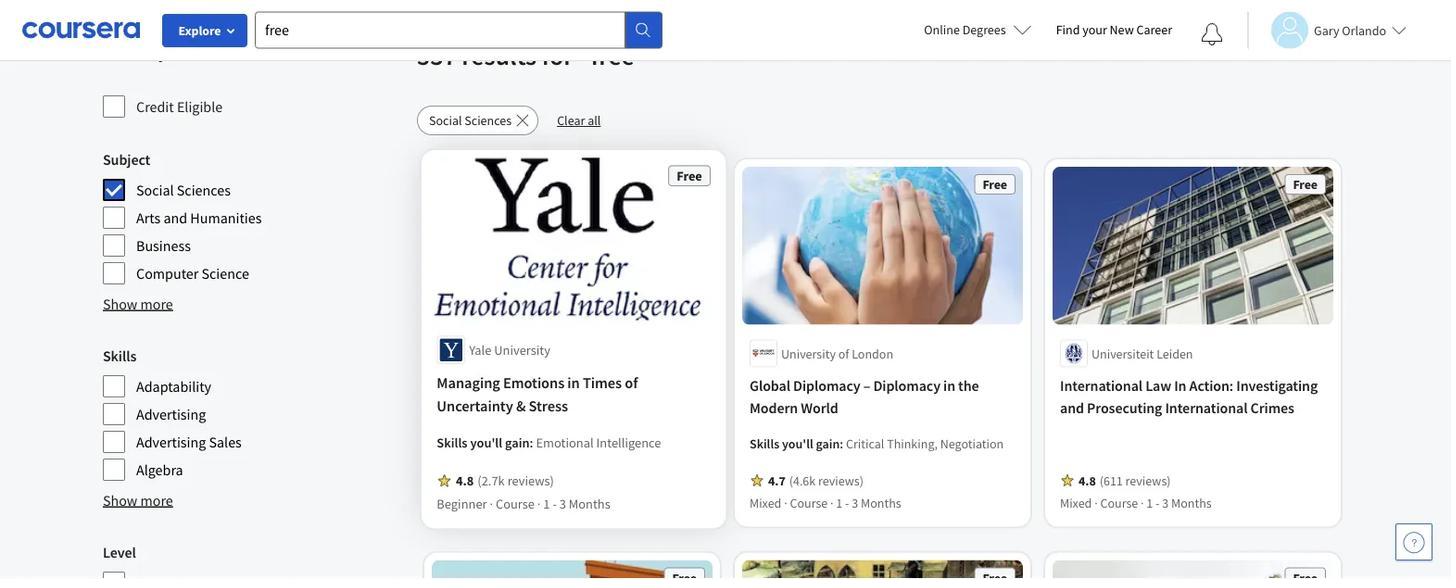 Task type: describe. For each thing, give the bounding box(es) containing it.
advertising for advertising
[[136, 405, 206, 424]]

–
[[863, 377, 870, 395]]

&
[[516, 397, 526, 416]]

arts and humanities
[[136, 209, 262, 227]]

clear all
[[557, 112, 601, 129]]

prosecuting
[[1087, 399, 1162, 417]]

sciences inside subject group
[[177, 181, 231, 199]]

filter by
[[103, 40, 167, 63]]

course for managing emotions in times of uncertainty & stress
[[496, 495, 535, 512]]

skills inside group
[[103, 347, 136, 365]]

online degrees button
[[909, 9, 1047, 50]]

advertising for advertising sales
[[136, 433, 206, 451]]

537
[[417, 39, 457, 72]]

reviews) for global diplomacy – diplomacy in the modern world
[[818, 472, 864, 489]]

2 horizontal spatial -
[[1156, 494, 1160, 511]]

you'll for &
[[470, 434, 502, 451]]

4.8 (611 reviews)
[[1079, 472, 1171, 489]]

subject
[[103, 150, 150, 169]]

(611
[[1100, 472, 1123, 489]]

find your new career link
[[1047, 19, 1182, 42]]

sciences inside button
[[465, 112, 512, 129]]

clear
[[557, 112, 585, 129]]

for
[[542, 39, 573, 72]]

show for computer science
[[103, 295, 137, 313]]

international law in action: investigating and prosecuting international crimes link
[[1060, 375, 1326, 419]]

stress
[[529, 397, 568, 416]]

credit eligible
[[136, 97, 223, 116]]

find
[[1056, 21, 1080, 38]]

london
[[852, 345, 893, 362]]

your
[[1083, 21, 1107, 38]]

2 diplomacy from the left
[[873, 377, 941, 395]]

international law in action: investigating and prosecuting international crimes
[[1060, 377, 1318, 417]]

more for algebra
[[140, 491, 173, 510]]

filter
[[103, 40, 144, 63]]

and inside subject group
[[163, 209, 187, 227]]

show more for computer science
[[103, 295, 173, 313]]

social sciences inside subject group
[[136, 181, 231, 199]]

: for world
[[840, 435, 843, 452]]

law
[[1146, 377, 1171, 395]]

free for international law in action: investigating and prosecuting international crimes
[[1293, 176, 1318, 193]]

negotiation
[[940, 435, 1004, 452]]

intelligence
[[596, 434, 661, 451]]

: for stress
[[530, 434, 533, 451]]

4.8 (2.7k reviews)
[[456, 472, 554, 489]]

What do you want to learn? text field
[[255, 12, 626, 49]]

mixed for 4.7 (4.6k reviews)
[[750, 494, 782, 511]]

social sciences inside button
[[429, 112, 512, 129]]

level
[[103, 543, 136, 562]]

beginner
[[437, 495, 487, 512]]

modern
[[750, 399, 798, 417]]

course for global diplomacy – diplomacy in the modern world
[[790, 494, 828, 511]]

eligible
[[177, 97, 223, 116]]

gary orlando button
[[1247, 12, 1407, 49]]

yale university
[[469, 341, 550, 359]]

reviews) for managing emotions in times of uncertainty & stress
[[507, 472, 554, 489]]

online degrees
[[924, 21, 1006, 38]]

all
[[588, 112, 601, 129]]

by
[[148, 40, 167, 63]]

critical
[[846, 435, 884, 452]]

world
[[801, 399, 838, 417]]

1 for global diplomacy – diplomacy in the modern world
[[836, 494, 843, 511]]

explore button
[[162, 14, 247, 47]]

managing emotions in times of uncertainty & stress link
[[437, 372, 711, 418]]

social inside button
[[429, 112, 462, 129]]

credit
[[136, 97, 174, 116]]

adaptability
[[136, 377, 211, 396]]

gain for stress
[[505, 434, 530, 451]]

global diplomacy – diplomacy in the modern world
[[750, 377, 979, 417]]

show more button for algebra
[[103, 489, 173, 512]]

gary orlando
[[1314, 22, 1386, 38]]

skills you'll gain : critical thinking, negotiation
[[750, 435, 1004, 452]]

- for managing emotions in times of uncertainty & stress
[[553, 495, 557, 512]]

free for managing emotions in times of uncertainty & stress
[[677, 167, 702, 184]]

4.8 for 4.8 (2.7k reviews)
[[456, 472, 474, 489]]

4.7 (4.6k reviews)
[[768, 472, 864, 489]]

show more button for computer science
[[103, 293, 173, 315]]

show notifications image
[[1201, 23, 1223, 45]]

universiteit
[[1092, 345, 1154, 362]]

0 horizontal spatial university
[[494, 341, 550, 359]]

beginner · course · 1 - 3 months
[[437, 495, 610, 512]]

show for algebra
[[103, 491, 137, 510]]

(2.7k
[[478, 472, 505, 489]]

career
[[1137, 21, 1172, 38]]

yale
[[469, 341, 491, 359]]

science
[[202, 264, 249, 283]]

more for computer science
[[140, 295, 173, 313]]

leiden
[[1157, 345, 1193, 362]]

2 reviews) from the left
[[1126, 472, 1171, 489]]

emotions
[[503, 374, 565, 393]]

2 horizontal spatial 3
[[1162, 494, 1169, 511]]

emotional
[[536, 434, 594, 451]]

universiteit leiden
[[1092, 345, 1193, 362]]

free for global diplomacy – diplomacy in the modern world
[[983, 176, 1007, 193]]

show more for algebra
[[103, 491, 173, 510]]

action:
[[1189, 377, 1234, 395]]

results
[[462, 39, 537, 72]]

orlando
[[1342, 22, 1386, 38]]

university of london
[[781, 345, 893, 362]]

- for global diplomacy – diplomacy in the modern world
[[845, 494, 849, 511]]

find your new career
[[1056, 21, 1172, 38]]

1 for managing emotions in times of uncertainty & stress
[[543, 495, 550, 512]]

times
[[583, 374, 622, 393]]

explore
[[178, 22, 221, 39]]

in
[[1174, 377, 1187, 395]]

managing
[[437, 374, 500, 393]]



Task type: vqa. For each thing, say whether or not it's contained in the screenshot.
What background knowledge is necessary
no



Task type: locate. For each thing, give the bounding box(es) containing it.
months for managing emotions in times of uncertainty & stress
[[569, 495, 610, 512]]

0 vertical spatial of
[[838, 345, 849, 362]]

1 down 4.8 (611 reviews)
[[1147, 494, 1153, 511]]

4.8
[[1079, 472, 1096, 489], [456, 472, 474, 489]]

you'll
[[470, 434, 502, 451], [782, 435, 813, 452]]

4.8 up beginner
[[456, 472, 474, 489]]

of inside managing emotions in times of uncertainty & stress
[[625, 374, 638, 393]]

coursera image
[[22, 15, 140, 45]]

mixed for 4.8 (611 reviews)
[[1060, 494, 1092, 511]]

uncertainty
[[437, 397, 513, 416]]

0 horizontal spatial mixed · course · 1 - 3 months
[[750, 494, 901, 511]]

gain down &
[[505, 434, 530, 451]]

you'll up (4.6k
[[782, 435, 813, 452]]

1 horizontal spatial course
[[790, 494, 828, 511]]

1 horizontal spatial social
[[429, 112, 462, 129]]

0 horizontal spatial skills
[[103, 347, 136, 365]]

diplomacy right –
[[873, 377, 941, 395]]

1 advertising from the top
[[136, 405, 206, 424]]

1 vertical spatial more
[[140, 491, 173, 510]]

thinking,
[[887, 435, 938, 452]]

mixed · course · 1 - 3 months down 4.7 (4.6k reviews)
[[750, 494, 901, 511]]

algebra
[[136, 461, 183, 479]]

mixed · course · 1 - 3 months for (611
[[1060, 494, 1212, 511]]

1 horizontal spatial diplomacy
[[873, 377, 941, 395]]

2 show more from the top
[[103, 491, 173, 510]]

:
[[530, 434, 533, 451], [840, 435, 843, 452]]

0 horizontal spatial of
[[625, 374, 638, 393]]

show down algebra
[[103, 491, 137, 510]]

sciences down "results"
[[465, 112, 512, 129]]

0 horizontal spatial sciences
[[177, 181, 231, 199]]

advertising down adaptability at left bottom
[[136, 405, 206, 424]]

3 for global diplomacy – diplomacy in the modern world
[[852, 494, 858, 511]]

international down action:
[[1165, 399, 1248, 417]]

months
[[861, 494, 901, 511], [1171, 494, 1212, 511], [569, 495, 610, 512]]

1 horizontal spatial university
[[781, 345, 836, 362]]

course down 4.8 (2.7k reviews)
[[496, 495, 535, 512]]

1 horizontal spatial gain
[[816, 435, 840, 452]]

1 reviews) from the left
[[818, 472, 864, 489]]

1 horizontal spatial free
[[983, 176, 1007, 193]]

0 vertical spatial social
[[429, 112, 462, 129]]

0 horizontal spatial mixed
[[750, 494, 782, 511]]

sciences
[[465, 112, 512, 129], [177, 181, 231, 199]]

advertising up algebra
[[136, 433, 206, 451]]

537 results for "free"
[[417, 39, 647, 72]]

0 horizontal spatial 1
[[543, 495, 550, 512]]

1 horizontal spatial :
[[840, 435, 843, 452]]

in inside managing emotions in times of uncertainty & stress
[[567, 374, 580, 393]]

diplomacy up world
[[793, 377, 861, 395]]

0 horizontal spatial free
[[677, 167, 702, 184]]

1 horizontal spatial of
[[838, 345, 849, 362]]

1 mixed from the left
[[750, 494, 782, 511]]

2 horizontal spatial reviews)
[[1126, 472, 1171, 489]]

reviews) right (4.6k
[[818, 472, 864, 489]]

1 show from the top
[[103, 295, 137, 313]]

you'll down uncertainty
[[470, 434, 502, 451]]

and left prosecuting on the bottom of the page
[[1060, 399, 1084, 417]]

more down algebra
[[140, 491, 173, 510]]

skills group
[[103, 345, 406, 482]]

1 vertical spatial advertising
[[136, 433, 206, 451]]

skills up adaptability at left bottom
[[103, 347, 136, 365]]

0 vertical spatial social sciences
[[429, 112, 512, 129]]

2 show more button from the top
[[103, 489, 173, 512]]

1 vertical spatial international
[[1165, 399, 1248, 417]]

0 horizontal spatial in
[[567, 374, 580, 393]]

subject group
[[103, 148, 406, 285]]

2 horizontal spatial free
[[1293, 176, 1318, 193]]

- down 4.8 (611 reviews)
[[1156, 494, 1160, 511]]

1 vertical spatial show more
[[103, 491, 173, 510]]

more down computer
[[140, 295, 173, 313]]

1 horizontal spatial international
[[1165, 399, 1248, 417]]

0 horizontal spatial social sciences
[[136, 181, 231, 199]]

of left london
[[838, 345, 849, 362]]

1 vertical spatial sciences
[[177, 181, 231, 199]]

1 horizontal spatial and
[[1060, 399, 1084, 417]]

2 mixed from the left
[[1060, 494, 1092, 511]]

reviews) up beginner · course · 1 - 3 months
[[507, 472, 554, 489]]

1 horizontal spatial -
[[845, 494, 849, 511]]

1 show more button from the top
[[103, 293, 173, 315]]

social sciences button
[[417, 106, 539, 135]]

0 horizontal spatial diplomacy
[[793, 377, 861, 395]]

: left emotional
[[530, 434, 533, 451]]

social
[[429, 112, 462, 129], [136, 181, 174, 199]]

1 vertical spatial of
[[625, 374, 638, 393]]

0 vertical spatial more
[[140, 295, 173, 313]]

·
[[784, 494, 787, 511], [830, 494, 834, 511], [1095, 494, 1098, 511], [1141, 494, 1144, 511], [490, 495, 493, 512], [537, 495, 541, 512]]

1 horizontal spatial in
[[943, 377, 955, 395]]

-
[[845, 494, 849, 511], [1156, 494, 1160, 511], [553, 495, 557, 512]]

4.7
[[768, 472, 786, 489]]

diplomacy
[[793, 377, 861, 395], [873, 377, 941, 395]]

managing emotions in times of uncertainty & stress
[[437, 374, 638, 416]]

online
[[924, 21, 960, 38]]

1 horizontal spatial months
[[861, 494, 901, 511]]

0 horizontal spatial 4.8
[[456, 472, 474, 489]]

in left times
[[567, 374, 580, 393]]

in
[[567, 374, 580, 393], [943, 377, 955, 395]]

- down 4.7 (4.6k reviews)
[[845, 494, 849, 511]]

3 for managing emotions in times of uncertainty & stress
[[559, 495, 566, 512]]

course down (4.6k
[[790, 494, 828, 511]]

mixed · course · 1 - 3 months
[[750, 494, 901, 511], [1060, 494, 1212, 511]]

1 vertical spatial show more button
[[103, 489, 173, 512]]

gain down world
[[816, 435, 840, 452]]

skills for global diplomacy – diplomacy in the modern world
[[750, 435, 780, 452]]

show down computer
[[103, 295, 137, 313]]

show more button down computer
[[103, 293, 173, 315]]

mixed
[[750, 494, 782, 511], [1060, 494, 1092, 511]]

1 horizontal spatial mixed · course · 1 - 3 months
[[1060, 494, 1212, 511]]

social up arts
[[136, 181, 174, 199]]

2 horizontal spatial months
[[1171, 494, 1212, 511]]

1 vertical spatial social
[[136, 181, 174, 199]]

show more button
[[103, 293, 173, 315], [103, 489, 173, 512]]

social down 537
[[429, 112, 462, 129]]

degrees
[[963, 21, 1006, 38]]

0 vertical spatial show more
[[103, 295, 173, 313]]

3 down 4.8 (611 reviews)
[[1162, 494, 1169, 511]]

investigating
[[1236, 377, 1318, 395]]

and inside international law in action: investigating and prosecuting international crimes
[[1060, 399, 1084, 417]]

of
[[838, 345, 849, 362], [625, 374, 638, 393]]

computer
[[136, 264, 199, 283]]

0 vertical spatial international
[[1060, 377, 1143, 395]]

business
[[136, 236, 191, 255]]

social sciences
[[429, 112, 512, 129], [136, 181, 231, 199]]

1 horizontal spatial reviews)
[[818, 472, 864, 489]]

months for global diplomacy – diplomacy in the modern world
[[861, 494, 901, 511]]

0 horizontal spatial months
[[569, 495, 610, 512]]

mixed · course · 1 - 3 months for (4.6k
[[750, 494, 901, 511]]

2 more from the top
[[140, 491, 173, 510]]

computer science
[[136, 264, 249, 283]]

global
[[750, 377, 790, 395]]

arts
[[136, 209, 161, 227]]

course down 4.8 (611 reviews)
[[1100, 494, 1138, 511]]

you'll for modern
[[782, 435, 813, 452]]

international
[[1060, 377, 1143, 395], [1165, 399, 1248, 417]]

4.8 left (611 at the right bottom
[[1079, 472, 1096, 489]]

0 horizontal spatial and
[[163, 209, 187, 227]]

1 4.8 from the left
[[1079, 472, 1096, 489]]

0 horizontal spatial international
[[1060, 377, 1143, 395]]

international up prosecuting on the bottom of the page
[[1060, 377, 1143, 395]]

show more button down algebra
[[103, 489, 173, 512]]

skills
[[103, 347, 136, 365], [437, 434, 468, 451], [750, 435, 780, 452]]

0 horizontal spatial reviews)
[[507, 472, 554, 489]]

global diplomacy – diplomacy in the modern world link
[[750, 375, 1016, 419]]

more
[[140, 295, 173, 313], [140, 491, 173, 510]]

and right arts
[[163, 209, 187, 227]]

3
[[852, 494, 858, 511], [1162, 494, 1169, 511], [559, 495, 566, 512]]

1
[[836, 494, 843, 511], [1147, 494, 1153, 511], [543, 495, 550, 512]]

4.8 for 4.8 (611 reviews)
[[1079, 472, 1096, 489]]

in inside global diplomacy – diplomacy in the modern world
[[943, 377, 955, 395]]

skills down uncertainty
[[437, 434, 468, 451]]

2 horizontal spatial skills
[[750, 435, 780, 452]]

sales
[[209, 433, 242, 451]]

gary
[[1314, 22, 1339, 38]]

reviews) right (611 at the right bottom
[[1126, 472, 1171, 489]]

1 vertical spatial show
[[103, 491, 137, 510]]

0 horizontal spatial 3
[[559, 495, 566, 512]]

3 down emotional
[[559, 495, 566, 512]]

0 vertical spatial and
[[163, 209, 187, 227]]

1 horizontal spatial skills
[[437, 434, 468, 451]]

help center image
[[1403, 531, 1425, 553]]

sciences up arts and humanities
[[177, 181, 231, 199]]

social sciences down "results"
[[429, 112, 512, 129]]

social inside subject group
[[136, 181, 174, 199]]

show more down computer
[[103, 295, 173, 313]]

mixed down 4.8 (611 reviews)
[[1060, 494, 1092, 511]]

(4.6k
[[789, 472, 816, 489]]

1 down 4.7 (4.6k reviews)
[[836, 494, 843, 511]]

0 horizontal spatial social
[[136, 181, 174, 199]]

None search field
[[255, 12, 663, 49]]

humanities
[[190, 209, 262, 227]]

advertising sales
[[136, 433, 242, 451]]

level group
[[103, 541, 406, 579]]

2 horizontal spatial 1
[[1147, 494, 1153, 511]]

1 horizontal spatial 3
[[852, 494, 858, 511]]

1 horizontal spatial 4.8
[[1079, 472, 1096, 489]]

in left "the"
[[943, 377, 955, 395]]

1 down 4.8 (2.7k reviews)
[[543, 495, 550, 512]]

gain for world
[[816, 435, 840, 452]]

crimes
[[1251, 399, 1294, 417]]

skills down modern
[[750, 435, 780, 452]]

2 4.8 from the left
[[456, 472, 474, 489]]

reviews)
[[818, 472, 864, 489], [1126, 472, 1171, 489], [507, 472, 554, 489]]

: left the critical
[[840, 435, 843, 452]]

university up emotions
[[494, 341, 550, 359]]

university up global
[[781, 345, 836, 362]]

of right times
[[625, 374, 638, 393]]

0 horizontal spatial -
[[553, 495, 557, 512]]

0 vertical spatial advertising
[[136, 405, 206, 424]]

and
[[163, 209, 187, 227], [1060, 399, 1084, 417]]

0 horizontal spatial course
[[496, 495, 535, 512]]

2 advertising from the top
[[136, 433, 206, 451]]

3 down 4.7 (4.6k reviews)
[[852, 494, 858, 511]]

3 reviews) from the left
[[507, 472, 554, 489]]

0 vertical spatial show more button
[[103, 293, 173, 315]]

skills you'll gain : emotional intelligence
[[437, 434, 661, 451]]

1 mixed · course · 1 - 3 months from the left
[[750, 494, 901, 511]]

gain
[[505, 434, 530, 451], [816, 435, 840, 452]]

0 horizontal spatial gain
[[505, 434, 530, 451]]

mixed down 4.7
[[750, 494, 782, 511]]

0 horizontal spatial you'll
[[470, 434, 502, 451]]

1 horizontal spatial sciences
[[465, 112, 512, 129]]

1 diplomacy from the left
[[793, 377, 861, 395]]

1 horizontal spatial mixed
[[1060, 494, 1092, 511]]

1 horizontal spatial social sciences
[[429, 112, 512, 129]]

show more
[[103, 295, 173, 313], [103, 491, 173, 510]]

skills for managing emotions in times of uncertainty & stress
[[437, 434, 468, 451]]

1 show more from the top
[[103, 295, 173, 313]]

new
[[1110, 21, 1134, 38]]

2 show from the top
[[103, 491, 137, 510]]

0 vertical spatial sciences
[[465, 112, 512, 129]]

show
[[103, 295, 137, 313], [103, 491, 137, 510]]

show more down algebra
[[103, 491, 173, 510]]

1 more from the top
[[140, 295, 173, 313]]

1 vertical spatial and
[[1060, 399, 1084, 417]]

- down 4.8 (2.7k reviews)
[[553, 495, 557, 512]]

clear all button
[[546, 106, 612, 135]]

1 horizontal spatial you'll
[[782, 435, 813, 452]]

the
[[958, 377, 979, 395]]

course
[[790, 494, 828, 511], [1100, 494, 1138, 511], [496, 495, 535, 512]]

0 horizontal spatial :
[[530, 434, 533, 451]]

0 vertical spatial show
[[103, 295, 137, 313]]

advertising
[[136, 405, 206, 424], [136, 433, 206, 451]]

1 horizontal spatial 1
[[836, 494, 843, 511]]

2 horizontal spatial course
[[1100, 494, 1138, 511]]

2 mixed · course · 1 - 3 months from the left
[[1060, 494, 1212, 511]]

"free"
[[578, 39, 647, 72]]

social sciences up arts and humanities
[[136, 181, 231, 199]]

mixed · course · 1 - 3 months down 4.8 (611 reviews)
[[1060, 494, 1212, 511]]

1 vertical spatial social sciences
[[136, 181, 231, 199]]



